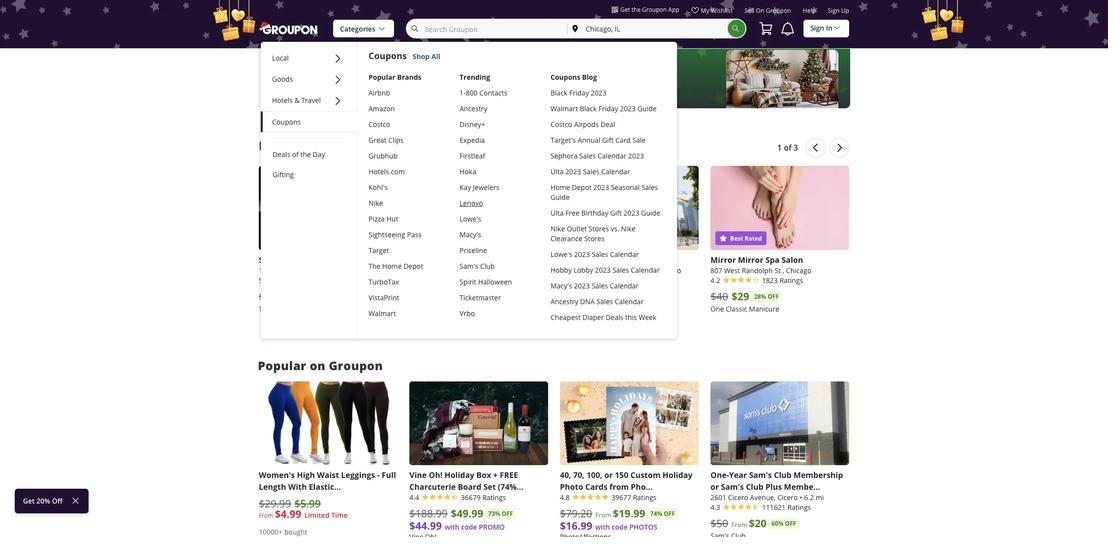 Task type: describe. For each thing, give the bounding box(es) containing it.
trending
[[460, 72, 491, 82]]

hotels & travel button
[[261, 90, 357, 111]]

74%
[[651, 510, 663, 518]]

2 horizontal spatial sam's
[[750, 470, 772, 481]]

2023 down black friday 2023 link
[[620, 104, 636, 113]]

+
[[494, 470, 498, 481]]

priceline link
[[460, 243, 539, 258]]

sephora sales calendar 2023
[[551, 151, 644, 160]]

bought
[[284, 528, 308, 537]]

1-800 contacts
[[460, 88, 508, 97]]

2023 down sephora
[[566, 167, 582, 176]]

the inside dive into holiday magic get in the spirit with holiday activities, decor & more!
[[595, 35, 605, 44]]

hotels & travel link
[[272, 96, 321, 105]]

0 vertical spatial friday
[[570, 88, 589, 97]]

2023 down 'lobby'
[[574, 281, 590, 290]]

Search Groupon search field
[[406, 19, 747, 38]]

$16.99 with code photos
[[560, 519, 658, 533]]

lowe's for lowe's
[[460, 214, 482, 223]]

facial
[[436, 304, 454, 314]]

chicago inside the pure medical spa 875 north dearborn street, chicago 3395 ratings
[[499, 266, 525, 275]]

60%
[[772, 520, 784, 528]]

avenue,
[[751, 493, 776, 502]]

come
[[354, 14, 402, 35]]

turbotax link
[[369, 274, 448, 290]]

chicago inside mirror mirror spa salon 807 west randolph st., chicago
[[787, 266, 812, 275]]

1 of 3
[[778, 142, 799, 153]]

walmart for walmart black friday 2023 guide
[[551, 104, 578, 113]]

into
[[618, 9, 654, 31]]

$79.20
[[560, 507, 593, 521]]

$27 museum admission
[[560, 289, 624, 313]]

vrbo link
[[460, 306, 539, 321]]

2023 inside home depot 2023 seasonal sales guide
[[594, 182, 610, 192]]

2 cicero from the left
[[778, 493, 798, 502]]

popular on groupon
[[258, 357, 383, 374]]

walmart for walmart
[[369, 309, 396, 318]]

vine
[[410, 470, 427, 481]]

the inside categories element
[[301, 150, 311, 159]]

1 vertical spatial depot
[[404, 261, 424, 271]]

disney+ link
[[460, 117, 539, 132]]

checking
[[290, 40, 318, 48]]

on for popular on groupon
[[310, 357, 326, 374]]

2023 down sale
[[629, 151, 644, 160]]

photos
[[630, 523, 658, 532]]

guide for ulta free birthday gift 2023 guide
[[642, 208, 661, 217]]

card
[[616, 135, 631, 145]]

home depot 2023 seasonal sales guide link
[[551, 180, 666, 205]]

code for $16.99
[[612, 523, 628, 532]]

(74%...
[[498, 482, 524, 493]]

the field museum 1400 south lake shore drive, chicago
[[560, 254, 682, 275]]

4.8
[[560, 493, 570, 502]]

costco airpods deal
[[551, 119, 616, 129]]

wicker
[[302, 254, 329, 265]]

2 vertical spatial sam's
[[722, 482, 744, 493]]

this
[[626, 312, 637, 322]]

lake
[[599, 266, 613, 275]]

street, for ratings
[[477, 266, 498, 275]]

ticketmaster
[[460, 293, 501, 302]]

off inside $40 $29 28% off one classic manicure
[[768, 292, 779, 301]]

priceline
[[460, 246, 487, 255]]

one inside $40 $29 28% off one classic manicure
[[711, 304, 725, 314]]

medical
[[430, 254, 461, 265]]

ratings for 36679 ratings
[[483, 493, 506, 502]]

10000+
[[259, 528, 283, 537]]

city's
[[354, 138, 388, 154]]

0 horizontal spatial deals
[[273, 150, 291, 159]]

sign up
[[828, 6, 850, 14]]

kohl's
[[369, 182, 388, 192]]

from for $4.99
[[259, 512, 274, 520]]

small
[[412, 304, 429, 314]]

1000+ for 70%
[[419, 234, 436, 243]]

1 horizontal spatial deals
[[417, 138, 450, 154]]

spaderma
[[259, 254, 300, 265]]

costco for costco
[[369, 119, 391, 129]]

2 mirror from the left
[[739, 254, 764, 265]]

0 vertical spatial coupons
[[369, 50, 407, 62]]

ulta for ulta 2023 sales calendar
[[551, 167, 564, 176]]

1 horizontal spatial rated
[[595, 220, 612, 228]]

ulta 2023 sales calendar
[[551, 167, 631, 176]]

plus
[[766, 482, 783, 493]]

dearborn
[[444, 266, 475, 275]]

73%
[[489, 510, 501, 518]]

kay jewelers link
[[460, 180, 539, 195]]

groupon for popular on groupon
[[329, 357, 383, 374]]

vistaprint link
[[369, 290, 448, 306]]

popular for popular brands
[[369, 72, 396, 82]]

membership
[[794, 470, 844, 481]]

turbotax
[[369, 277, 399, 286]]

macy's for macy's 2023 sales calendar
[[551, 281, 573, 290]]

black friday 2023 link
[[551, 85, 666, 101]]

calendar down target's annual gift card sale link
[[598, 151, 627, 160]]

calendar for macy's 2023 sales calendar
[[610, 281, 639, 290]]

calendar for lowe's 2023 sales calendar
[[610, 249, 639, 259]]

hoka
[[460, 167, 477, 176]]

macy's for macy's
[[460, 230, 482, 239]]

sam's inside sam's club link
[[460, 261, 479, 271]]

in
[[827, 23, 833, 32]]

year
[[730, 470, 748, 481]]

3
[[794, 142, 799, 153]]

drive,
[[636, 266, 655, 275]]

search element
[[728, 20, 746, 37]]

kay jewelers
[[460, 182, 500, 192]]

target's annual gift card sale
[[551, 135, 646, 145]]

an
[[383, 304, 391, 314]]

2 horizontal spatial best
[[731, 234, 744, 243]]

with inside dive into holiday magic get in the spirit with holiday activities, decor & more!
[[625, 35, 638, 44]]

oh!
[[429, 470, 443, 481]]

three
[[259, 304, 278, 314]]

0 vertical spatial stores
[[589, 224, 609, 233]]

coupons for coupons blog
[[551, 72, 581, 82]]

the inside button
[[632, 5, 641, 13]]

macy's 2023 sales calendar link
[[551, 278, 666, 294]]

0 vertical spatial guide
[[638, 104, 657, 113]]

great
[[369, 135, 387, 145]]

$19.99
[[613, 507, 646, 521]]

costco for costco airpods deal
[[551, 119, 573, 129]]

board
[[458, 482, 482, 493]]

1 horizontal spatial best
[[580, 220, 593, 228]]

0 horizontal spatial the
[[329, 138, 351, 154]]

$50 from $20 60% off
[[711, 517, 797, 531]]

2023 down lowe's 2023 sales calendar 'link'
[[595, 265, 611, 275]]

off inside $50 from $20 60% off
[[786, 520, 797, 528]]

annual
[[578, 135, 601, 145]]

1 vertical spatial friday
[[599, 104, 619, 113]]

2 horizontal spatial rated
[[745, 234, 763, 243]]

2 vertical spatial club
[[746, 482, 764, 493]]

costco link
[[369, 117, 448, 132]]

shop
[[413, 52, 430, 61]]

$40
[[711, 289, 729, 303]]

with inside $16.99 with code photos
[[596, 523, 610, 532]]

off
[[52, 496, 63, 506]]

one-year sam's club membership or sam's club plus membe... 2601 cicero avenue, cicero • 6.2 mi
[[711, 470, 844, 502]]

ulta free birthday gift 2023 guide
[[551, 208, 661, 217]]

$4.99
[[275, 507, 302, 522]]

macy's link
[[460, 227, 539, 243]]

goods link
[[272, 74, 293, 84]]

2 horizontal spatial club
[[775, 470, 792, 481]]

expedia
[[460, 135, 485, 145]]

1000+ bought for $27
[[570, 234, 609, 243]]

target's
[[551, 135, 576, 145]]

nike for nike
[[369, 198, 383, 208]]

get for get 20% off
[[23, 496, 35, 506]]

calendar up '2822 ratings'
[[631, 265, 660, 275]]

guide for home depot 2023 seasonal sales guide
[[551, 192, 570, 202]]

mi
[[816, 493, 825, 502]]

airbnb
[[369, 88, 390, 97]]

groupon image
[[259, 21, 320, 35]]

holiday inside vine oh! holiday box + free charcuterie board set (74%...
[[445, 470, 475, 481]]

area
[[431, 304, 446, 314]]

sales inside ulta 2023 sales calendar link
[[583, 167, 600, 176]]

get the groupon app button
[[612, 5, 680, 14]]

1 vertical spatial black
[[580, 104, 597, 113]]

lowe's 2023 sales calendar
[[551, 249, 639, 259]]

in
[[588, 35, 594, 44]]

photo
[[560, 482, 584, 493]]

of for deals
[[292, 150, 299, 159]]

goods
[[272, 74, 293, 84]]

6.2
[[805, 493, 815, 502]]

Chicago, IL search field
[[568, 20, 728, 37]]

street, for $300
[[322, 266, 342, 275]]

-
[[377, 470, 380, 481]]

walmart black friday 2023 guide
[[551, 104, 657, 113]]



Task type: vqa. For each thing, say whether or not it's contained in the screenshot.
Full name text field
no



Task type: locate. For each thing, give the bounding box(es) containing it.
holiday inside 40, 70, 100, or 150 custom holiday photo cards from pho...
[[663, 470, 693, 481]]

1 horizontal spatial club
[[746, 482, 764, 493]]

0 horizontal spatial best
[[429, 220, 442, 228]]

1 vertical spatial on
[[373, 304, 382, 314]]

with left these
[[274, 48, 287, 57]]

ratings
[[479, 276, 502, 285], [630, 276, 653, 285], [780, 276, 804, 285], [483, 493, 506, 502], [633, 493, 657, 502], [788, 503, 812, 512]]

popular brands
[[369, 72, 422, 82]]

bought
[[437, 234, 459, 243], [588, 234, 609, 243]]

0 vertical spatial sign
[[828, 6, 840, 14]]

west
[[277, 266, 293, 275], [725, 266, 741, 275]]

sales up cheapest diaper deals this week
[[597, 297, 613, 306]]

0 horizontal spatial get
[[23, 496, 35, 506]]

sightseeing pass link
[[369, 227, 448, 243]]

best up mirror mirror spa salon 807 west randolph st., chicago
[[731, 234, 744, 243]]

1 vertical spatial coupons
[[551, 72, 581, 82]]

guide
[[638, 104, 657, 113], [551, 192, 570, 202], [642, 208, 661, 217]]

1 horizontal spatial museum
[[598, 254, 632, 265]]

1 vertical spatial ulta
[[551, 208, 564, 217]]

black up airpods
[[580, 104, 597, 113]]

1 vertical spatial the
[[595, 35, 605, 44]]

1 vertical spatial or
[[711, 482, 720, 493]]

popular for popular on groupon
[[258, 357, 307, 374]]

0 horizontal spatial groupon
[[329, 357, 383, 374]]

sales right seasonal
[[642, 182, 658, 192]]

0 vertical spatial club
[[481, 261, 495, 271]]

0 vertical spatial ancestry
[[460, 104, 488, 113]]

sam's down year
[[722, 482, 744, 493]]

or up 2601
[[711, 482, 720, 493]]

chicago up halloween
[[499, 266, 525, 275]]

1 horizontal spatial the
[[369, 261, 381, 271]]

0 horizontal spatial spa
[[463, 254, 477, 265]]

ratings down set on the left bottom of page
[[483, 493, 506, 502]]

2 horizontal spatial coupons
[[551, 72, 581, 82]]

sam's club link
[[460, 258, 539, 274]]

0 vertical spatial the
[[632, 5, 641, 13]]

1 vertical spatial gift
[[611, 208, 622, 217]]

lowe's up hobby
[[551, 249, 573, 259]]

walmart inside walmart black friday 2023 guide link
[[551, 104, 578, 113]]

west inside mirror mirror spa salon 807 west randolph st., chicago
[[725, 266, 741, 275]]

spa for off
[[463, 254, 477, 265]]

grubhub link
[[369, 148, 448, 164]]

1000+ bought for 70%
[[419, 234, 459, 243]]

1 horizontal spatial macy's
[[551, 281, 573, 290]]

1 chicago from the left
[[344, 266, 370, 275]]

2 vertical spatial the
[[301, 150, 311, 159]]

best down birthday
[[580, 220, 593, 228]]

0 horizontal spatial club
[[481, 261, 495, 271]]

full
[[382, 470, 396, 481]]

categories element
[[261, 42, 678, 339]]

0 horizontal spatial costco
[[369, 119, 391, 129]]

deals right top
[[417, 138, 450, 154]]

sign for sign in
[[811, 23, 825, 32]]

elastic...
[[309, 482, 341, 493]]

1 bought from the left
[[437, 234, 459, 243]]

& inside dive into holiday magic get in the spirit with holiday activities, decor & more!
[[650, 44, 655, 53]]

40,
[[560, 470, 572, 481]]

1 cicero from the left
[[729, 493, 749, 502]]

74% off
[[651, 510, 676, 518]]

1000+ up pure at top left
[[419, 234, 436, 243]]

2 1000+ bought from the left
[[570, 234, 609, 243]]

experience
[[259, 138, 326, 154]]

chicago right 'drive,'
[[656, 266, 682, 275]]

1 horizontal spatial friday
[[599, 104, 619, 113]]

lowe's inside 'link'
[[551, 249, 573, 259]]

1-800 contacts link
[[460, 85, 539, 101]]

ancestry for ancestry
[[460, 104, 488, 113]]

2 horizontal spatial deals
[[606, 312, 624, 322]]

2 horizontal spatial best rated
[[729, 234, 763, 243]]

the right day
[[329, 138, 351, 154]]

coupons button
[[261, 111, 357, 132]]

rated down "ulta free birthday gift 2023 guide"
[[595, 220, 612, 228]]

mirror up randolph
[[739, 254, 764, 265]]

with
[[288, 482, 307, 493]]

10000+ bought
[[259, 528, 308, 537]]

0 horizontal spatial home
[[383, 261, 402, 271]]

1823
[[763, 276, 778, 285]]

ulta
[[551, 167, 564, 176], [551, 208, 564, 217]]

1 vertical spatial sam's
[[750, 470, 772, 481]]

street, down "park"
[[322, 266, 342, 275]]

2 street, from the left
[[477, 266, 498, 275]]

club
[[481, 261, 495, 271], [775, 470, 792, 481], [746, 482, 764, 493]]

0 horizontal spatial &
[[295, 96, 300, 105]]

home up the free
[[551, 182, 571, 192]]

2 chicago from the left
[[499, 266, 525, 275]]

deals up gifting
[[273, 150, 291, 159]]

2 ulta from the top
[[551, 208, 564, 217]]

1 mirror from the left
[[711, 254, 736, 265]]

chicago inside spaderma wicker park 1636 west division street, chicago 5.0 $300 three laser hair-removal sessions on an extra small area
[[344, 266, 370, 275]]

home up turbotax
[[383, 261, 402, 271]]

outlet
[[567, 224, 587, 233]]

lowe's
[[460, 214, 482, 223], [551, 249, 573, 259]]

get inside dive into holiday magic get in the spirit with holiday activities, decor & more!
[[575, 35, 586, 44]]

ulta 2023 sales calendar link
[[551, 164, 666, 180]]

costco airpods deal link
[[551, 117, 666, 132]]

with down $49.99
[[445, 523, 460, 532]]

groupon for get the groupon app
[[643, 5, 667, 13]]

macy's up priceline
[[460, 230, 482, 239]]

notifications inbox image
[[780, 21, 796, 36]]

1 code from the left
[[462, 523, 477, 532]]

friday down black friday 2023 link
[[599, 104, 619, 113]]

$29.99
[[259, 497, 291, 511]]

1 vertical spatial get
[[575, 35, 586, 44]]

the for home
[[369, 261, 381, 271]]

36679 ratings
[[461, 493, 506, 502]]

$49.99
[[451, 507, 484, 521]]

guide up the free
[[551, 192, 570, 202]]

depot down target link
[[404, 261, 424, 271]]

off right the "28%"
[[768, 292, 779, 301]]

0 vertical spatial museum
[[598, 254, 632, 265]]

coupons link
[[272, 117, 301, 127]]

ancestry up cheapest
[[551, 297, 579, 306]]

get inside button
[[621, 5, 631, 13]]

spa for $29
[[766, 254, 780, 265]]

black down coupons blog
[[551, 88, 568, 97]]

0 vertical spatial black
[[551, 88, 568, 97]]

best rated down birthday
[[579, 220, 612, 228]]

club up spirit halloween
[[481, 261, 495, 271]]

sales inside sephora sales calendar 2023 link
[[580, 151, 596, 160]]

ancestry for ancestry dna sales calendar
[[551, 297, 579, 306]]

0 horizontal spatial popular
[[258, 357, 307, 374]]

& inside button
[[295, 96, 300, 105]]

walmart link
[[369, 306, 448, 321]]

1 horizontal spatial &
[[650, 44, 655, 53]]

0 horizontal spatial nike
[[369, 198, 383, 208]]

from $19.99
[[596, 507, 646, 521]]

from inside from $4.99 limited time
[[259, 512, 274, 520]]

0 vertical spatial lowe's
[[460, 214, 482, 223]]

0 horizontal spatial the
[[301, 150, 311, 159]]

macy's 2023 sales calendar
[[551, 281, 639, 290]]

1 horizontal spatial the
[[595, 35, 605, 44]]

of for 1
[[784, 142, 792, 153]]

target's annual gift card sale link
[[551, 132, 666, 148]]

hobby lobby 2023 sales calendar
[[551, 265, 660, 275]]

pizza
[[369, 214, 385, 223]]

1 horizontal spatial walmart
[[551, 104, 578, 113]]

0 horizontal spatial walmart
[[369, 309, 396, 318]]

2 1000+ from the left
[[570, 234, 587, 243]]

one inside 70% off one ipl facial treatment
[[410, 304, 423, 314]]

the right in
[[595, 35, 605, 44]]

4.7
[[560, 276, 570, 285]]

depot inside home depot 2023 seasonal sales guide
[[572, 182, 592, 192]]

0 horizontal spatial macy's
[[460, 230, 482, 239]]

get left in
[[575, 35, 586, 44]]

& left "travel"
[[295, 96, 300, 105]]

calendar for ancestry dna sales calendar
[[615, 297, 644, 306]]

ancestry inside ancestry link
[[460, 104, 488, 113]]

coupons inside button
[[272, 117, 301, 127]]

gift up vs.
[[611, 208, 622, 217]]

sales inside ancestry dna sales calendar 'link'
[[597, 297, 613, 306]]

ratings down •
[[788, 503, 812, 512]]

hotels
[[272, 96, 293, 105]]

west down 'spaderma'
[[277, 266, 293, 275]]

sign inside button
[[811, 23, 825, 32]]

ratings for 39677 ratings
[[633, 493, 657, 502]]

with down from $19.99
[[596, 523, 610, 532]]

the home depot link
[[369, 258, 448, 274]]

nike up clearance
[[551, 224, 565, 233]]

off for 74% off
[[664, 510, 676, 518]]

nike for nike outlet stores vs. nike clearance stores
[[551, 224, 565, 233]]

0 horizontal spatial or
[[605, 470, 613, 481]]

code inside "$44.99 with code promo"
[[462, 523, 477, 532]]

bought for $27
[[588, 234, 609, 243]]

macy's down hobby
[[551, 281, 573, 290]]

1000+ down outlet at the top right of the page
[[570, 234, 587, 243]]

stores down birthday
[[589, 224, 609, 233]]

1 horizontal spatial lowe's
[[551, 249, 573, 259]]

macy's
[[460, 230, 482, 239], [551, 281, 573, 290]]

0 horizontal spatial street,
[[322, 266, 342, 275]]

walmart inside walmart link
[[369, 309, 396, 318]]

sales up 2822
[[613, 265, 630, 275]]

disney+
[[460, 119, 485, 129]]

1 horizontal spatial depot
[[572, 182, 592, 192]]

calendar down sephora sales calendar 2023 link
[[602, 167, 631, 176]]

1 1000+ from the left
[[419, 234, 436, 243]]

sales inside lowe's 2023 sales calendar 'link'
[[592, 249, 609, 259]]

sales up hobby lobby 2023 sales calendar
[[592, 249, 609, 259]]

walmart down vistaprint on the left bottom
[[369, 309, 396, 318]]

ratings for 111621 ratings
[[788, 503, 812, 512]]

the up chicago, il search field
[[632, 5, 641, 13]]

sam's up 3395
[[460, 261, 479, 271]]

laser
[[279, 304, 297, 314]]

club inside categories element
[[481, 261, 495, 271]]

1 horizontal spatial coupons
[[369, 50, 407, 62]]

sales inside macy's 2023 sales calendar link
[[592, 281, 609, 290]]

classic
[[726, 304, 748, 314]]

cicero right 2601
[[729, 493, 749, 502]]

1 horizontal spatial of
[[784, 142, 792, 153]]

3 chicago from the left
[[656, 266, 682, 275]]

2023 down ulta 2023 sales calendar link
[[594, 182, 610, 192]]

2 bought from the left
[[588, 234, 609, 243]]

1 horizontal spatial nike
[[551, 224, 565, 233]]

$44.99 with code promo
[[410, 519, 505, 533]]

with right spirit
[[625, 35, 638, 44]]

bought up "medical"
[[437, 234, 459, 243]]

best rated up mirror mirror spa salon 807 west randolph st., chicago
[[729, 234, 763, 243]]

bought for 70%
[[437, 234, 459, 243]]

off for 70% off one ipl facial treatment
[[473, 292, 484, 301]]

west right 807
[[725, 266, 741, 275]]

pure medical spa 875 north dearborn street, chicago 3395 ratings
[[410, 254, 525, 285]]

the inside the field museum 1400 south lake shore drive, chicago
[[560, 254, 575, 265]]

sign left in
[[811, 23, 825, 32]]

the down the target
[[369, 261, 381, 271]]

week
[[639, 312, 657, 322]]

2023 up walmart black friday 2023 guide on the top
[[591, 88, 607, 97]]

0 horizontal spatial friday
[[570, 88, 589, 97]]

the left day
[[301, 150, 311, 159]]

ratings for 2822 ratings
[[630, 276, 653, 285]]

mirror
[[711, 254, 736, 265], [739, 254, 764, 265]]

1 horizontal spatial black
[[580, 104, 597, 113]]

travel
[[301, 96, 321, 105]]

contacts
[[480, 88, 508, 97]]

sign for sign up
[[828, 6, 840, 14]]

calendar for ulta 2023 sales calendar
[[602, 167, 631, 176]]

0 vertical spatial walmart
[[551, 104, 578, 113]]

1 spa from the left
[[463, 254, 477, 265]]

sam's club
[[460, 261, 495, 271]]

0 vertical spatial &
[[650, 44, 655, 53]]

local link
[[272, 53, 289, 63]]

get left 20%
[[23, 496, 35, 506]]

1 ulta from the top
[[551, 167, 564, 176]]

chicago inside the field museum 1400 south lake shore drive, chicago
[[656, 266, 682, 275]]

0 vertical spatial home
[[551, 182, 571, 192]]

division
[[294, 266, 320, 275]]

hobby lobby 2023 sales calendar link
[[551, 262, 666, 278]]

ratings down 'drive,'
[[630, 276, 653, 285]]

mirror up 807
[[711, 254, 736, 265]]

0 horizontal spatial sign
[[811, 23, 825, 32]]

0 vertical spatial popular
[[369, 72, 396, 82]]

sam's up plus
[[750, 470, 772, 481]]

one down $40
[[711, 304, 725, 314]]

the for field
[[560, 254, 575, 265]]

best down nike link
[[429, 220, 442, 228]]

0 horizontal spatial depot
[[404, 261, 424, 271]]

1 vertical spatial stores
[[585, 234, 605, 243]]

deals left this
[[606, 312, 624, 322]]

sales inside home depot 2023 seasonal sales guide
[[642, 182, 658, 192]]

off
[[473, 292, 484, 301], [768, 292, 779, 301], [502, 510, 513, 518], [664, 510, 676, 518], [786, 520, 797, 528]]

0 vertical spatial gift
[[603, 135, 614, 145]]

club up avenue,
[[746, 482, 764, 493]]

2 spa from the left
[[766, 254, 780, 265]]

ulta left the free
[[551, 208, 564, 217]]

1 horizontal spatial street,
[[477, 266, 498, 275]]

spa up st.,
[[766, 254, 780, 265]]

2 west from the left
[[725, 266, 741, 275]]

Search Groupon search field
[[407, 20, 567, 37]]

guide down home depot 2023 seasonal sales guide link
[[642, 208, 661, 217]]

0 horizontal spatial black
[[551, 88, 568, 97]]

nike up pizza
[[369, 198, 383, 208]]

2 code from the left
[[612, 523, 628, 532]]

sales inside hobby lobby 2023 sales calendar 'link'
[[613, 265, 630, 275]]

vs.
[[611, 224, 620, 233]]

1 vertical spatial popular
[[258, 357, 307, 374]]

ancestry inside ancestry dna sales calendar 'link'
[[551, 297, 579, 306]]

get for get the groupon app
[[621, 5, 631, 13]]

coupons
[[369, 50, 407, 62], [551, 72, 581, 82], [272, 117, 301, 127]]

ulta for ulta free birthday gift 2023 guide
[[551, 208, 564, 217]]

or inside 40, 70, 100, or 150 custom holiday photo cards from pho...
[[605, 470, 613, 481]]

spirit halloween link
[[460, 274, 539, 290]]

airbnb link
[[369, 85, 448, 101]]

deals inside "link"
[[606, 312, 624, 322]]

coupons up the "black friday 2023"
[[551, 72, 581, 82]]

street, inside the pure medical spa 875 north dearborn street, chicago 3395 ratings
[[477, 266, 498, 275]]

with inside "$44.99 with code promo"
[[445, 523, 460, 532]]

stores up lowe's 2023 sales calendar
[[585, 234, 605, 243]]

spa inside the pure medical spa 875 north dearborn street, chicago 3395 ratings
[[463, 254, 477, 265]]

calendar down shore on the right
[[610, 281, 639, 290]]

time
[[332, 511, 348, 520]]

4 chicago from the left
[[787, 266, 812, 275]]

spa inside mirror mirror spa salon 807 west randolph st., chicago
[[766, 254, 780, 265]]

of inside categories element
[[292, 150, 299, 159]]

groupon inside button
[[643, 5, 667, 13]]

sign left up on the top
[[828, 6, 840, 14]]

offers!
[[335, 48, 355, 57]]

1 horizontal spatial on
[[373, 304, 382, 314]]

2 costco from the left
[[551, 119, 573, 129]]

street, up spirit halloween
[[477, 266, 498, 275]]

1 horizontal spatial 1000+ bought
[[570, 234, 609, 243]]

1 horizontal spatial west
[[725, 266, 741, 275]]

1000+ bought up "medical"
[[419, 234, 459, 243]]

0 horizontal spatial from
[[259, 512, 274, 520]]

or inside one-year sam's club membership or sam's club plus membe... 2601 cicero avenue, cicero • 6.2 mi
[[711, 482, 720, 493]]

my wishlist link
[[692, 6, 733, 18]]

vrbo
[[460, 309, 475, 318]]

1 horizontal spatial best rated
[[579, 220, 612, 228]]

1 west from the left
[[277, 266, 293, 275]]

1 horizontal spatial code
[[612, 523, 628, 532]]

sales up ancestry dna sales calendar
[[592, 281, 609, 290]]

1000+ for $27
[[570, 234, 587, 243]]

1 street, from the left
[[322, 266, 342, 275]]

pizza hut
[[369, 214, 399, 223]]

2 horizontal spatial the
[[632, 5, 641, 13]]

code for $44.99
[[462, 523, 477, 532]]

costco up target's
[[551, 119, 573, 129]]

sephora sales calendar 2023 link
[[551, 148, 666, 164]]

gift
[[603, 135, 614, 145], [611, 208, 622, 217]]

off right 73%
[[502, 510, 513, 518]]

from left $19.99
[[596, 511, 612, 520]]

1 costco from the left
[[369, 119, 391, 129]]

women's
[[259, 470, 295, 481]]

club up plus
[[775, 470, 792, 481]]

bought up lowe's 2023 sales calendar
[[588, 234, 609, 243]]

from inside $50 from $20 60% off
[[732, 521, 748, 529]]

0 horizontal spatial rated
[[444, 220, 461, 228]]

day
[[313, 150, 325, 159]]

70% off one ipl facial treatment
[[410, 292, 490, 314]]

1 vertical spatial walmart
[[369, 309, 396, 318]]

1 vertical spatial &
[[295, 96, 300, 105]]

museum inside $27 museum admission
[[560, 304, 589, 313]]

1 horizontal spatial sam's
[[722, 482, 744, 493]]

popular inside categories element
[[369, 72, 396, 82]]

0 vertical spatial depot
[[572, 182, 592, 192]]

3395
[[461, 276, 477, 285]]

from down $29.99
[[259, 512, 274, 520]]

ratings down st.,
[[780, 276, 804, 285]]

categories
[[340, 24, 376, 33]]

best rated down the lenovo
[[428, 220, 461, 228]]

2 vertical spatial get
[[23, 496, 35, 506]]

2 one from the left
[[711, 304, 725, 314]]

calendar up this
[[615, 297, 644, 306]]

1 one from the left
[[410, 304, 423, 314]]

0 horizontal spatial cicero
[[729, 493, 749, 502]]

1 horizontal spatial ancestry
[[551, 297, 579, 306]]

2 horizontal spatial on
[[757, 6, 765, 14]]

walmart black friday 2023 guide link
[[551, 101, 666, 117]]

street, inside spaderma wicker park 1636 west division street, chicago 5.0 $300 three laser hair-removal sessions on an extra small area
[[322, 266, 342, 275]]

ratings inside the pure medical spa 875 north dearborn street, chicago 3395 ratings
[[479, 276, 502, 285]]

ratings for 1823 ratings
[[780, 276, 804, 285]]

code inside $16.99 with code photos
[[612, 523, 628, 532]]

off right "74%"
[[664, 510, 676, 518]]

chicago down "park"
[[344, 266, 370, 275]]

search image
[[732, 25, 740, 32]]

2023 down seasonal
[[624, 208, 640, 217]]

shore
[[615, 266, 634, 275]]

on for sell on groupon
[[757, 6, 765, 14]]

home inside home depot 2023 seasonal sales guide
[[551, 182, 571, 192]]

treatment
[[456, 304, 490, 314]]

off inside 70% off one ipl facial treatment
[[473, 292, 484, 301]]

dive into holiday magic image
[[534, 0, 851, 108]]

coupons for coupons link
[[272, 117, 301, 127]]

0 vertical spatial macy's
[[460, 230, 482, 239]]

kay
[[460, 182, 471, 192]]

women's high waist leggings - full length with elastic...
[[259, 470, 396, 493]]

0 horizontal spatial of
[[292, 150, 299, 159]]

friday down coupons blog
[[570, 88, 589, 97]]

local button
[[261, 48, 357, 69]]

with inside holidays come early start checking off your list with these amazing offers!
[[274, 48, 287, 57]]

2 vertical spatial on
[[310, 357, 326, 374]]

0 horizontal spatial best rated
[[428, 220, 461, 228]]

150
[[615, 470, 629, 481]]

1823 ratings
[[763, 276, 804, 285]]

museum inside the field museum 1400 south lake shore drive, chicago
[[598, 254, 632, 265]]

1 vertical spatial museum
[[560, 304, 589, 313]]

code down from $19.99
[[612, 523, 628, 532]]

2 horizontal spatial nike
[[622, 224, 636, 233]]

ratings down pho...
[[633, 493, 657, 502]]

1000+ bought down outlet at the top right of the page
[[570, 234, 609, 243]]

2 horizontal spatial the
[[560, 254, 575, 265]]

from inside from $19.99
[[596, 511, 612, 520]]

ticketmaster link
[[460, 290, 539, 306]]

$50
[[711, 517, 729, 530]]

west inside spaderma wicker park 1636 west division street, chicago 5.0 $300 three laser hair-removal sessions on an extra small area
[[277, 266, 293, 275]]

1 1000+ bought from the left
[[419, 234, 459, 243]]

off for 73% off
[[502, 510, 513, 518]]

0 vertical spatial or
[[605, 470, 613, 481]]

0 horizontal spatial code
[[462, 523, 477, 532]]

1 vertical spatial home
[[383, 261, 402, 271]]

spirit halloween
[[460, 277, 512, 286]]

0 vertical spatial get
[[621, 5, 631, 13]]

costco up great
[[369, 119, 391, 129]]

from for $19.99
[[596, 511, 612, 520]]

activities,
[[600, 44, 629, 53]]

groupon for sell on groupon
[[767, 6, 792, 14]]

0 horizontal spatial on
[[310, 357, 326, 374]]

lowe's for lowe's 2023 sales calendar
[[551, 249, 573, 259]]

the inside categories element
[[369, 261, 381, 271]]

1 horizontal spatial sign
[[828, 6, 840, 14]]

rated up mirror mirror spa salon 807 west randolph st., chicago
[[745, 234, 763, 243]]

guide inside home depot 2023 seasonal sales guide
[[551, 192, 570, 202]]

1 horizontal spatial popular
[[369, 72, 396, 82]]

2 horizontal spatial from
[[732, 521, 748, 529]]

111621
[[763, 503, 786, 512]]

limited
[[305, 511, 330, 520]]

2023 up 'lobby'
[[575, 249, 590, 259]]

on inside spaderma wicker park 1636 west division street, chicago 5.0 $300 three laser hair-removal sessions on an extra small area
[[373, 304, 382, 314]]

shop all
[[413, 52, 441, 61]]



